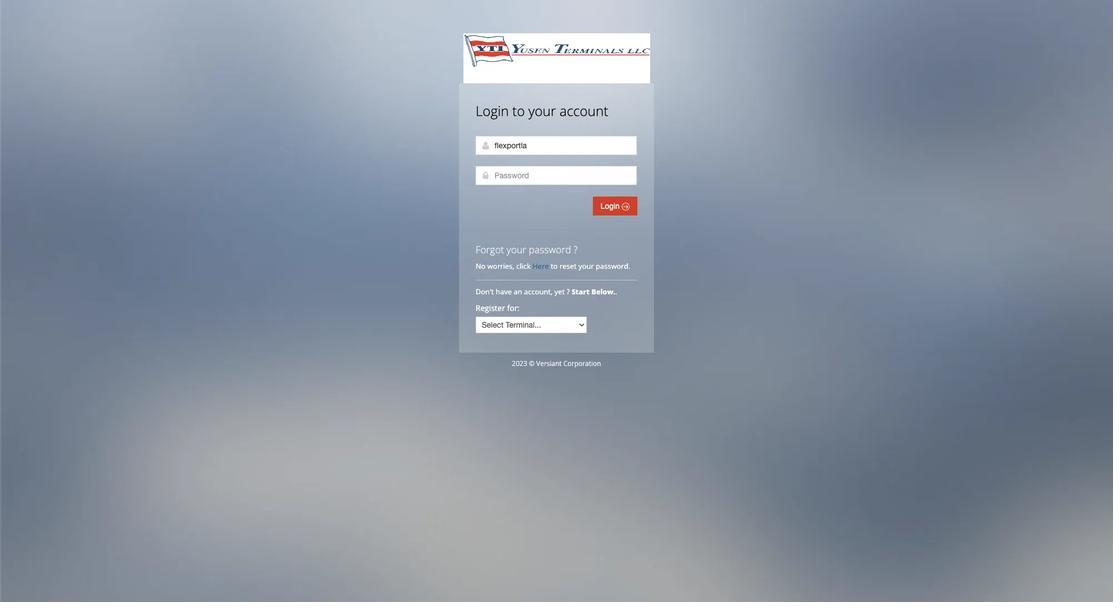 Task type: locate. For each thing, give the bounding box(es) containing it.
swapright image
[[622, 203, 630, 211]]

your right reset
[[579, 261, 594, 271]]

Password password field
[[476, 166, 637, 185]]

? up reset
[[574, 243, 578, 256]]

your up username text box
[[529, 102, 556, 120]]

to up username text box
[[513, 102, 525, 120]]

0 horizontal spatial to
[[513, 102, 525, 120]]

register for:
[[476, 303, 520, 314]]

0 vertical spatial to
[[513, 102, 525, 120]]

login to your account
[[476, 102, 609, 120]]

account,
[[524, 287, 553, 297]]

1 vertical spatial your
[[507, 243, 527, 256]]

2 horizontal spatial your
[[579, 261, 594, 271]]

1 vertical spatial to
[[551, 261, 558, 271]]

reset
[[560, 261, 577, 271]]

? inside forgot your password ? no worries, click here to reset your password.
[[574, 243, 578, 256]]

1 horizontal spatial ?
[[574, 243, 578, 256]]

2023
[[512, 359, 528, 369]]

have
[[496, 287, 512, 297]]

0 vertical spatial login
[[476, 102, 509, 120]]

account
[[560, 102, 609, 120]]

0 horizontal spatial ?
[[567, 287, 570, 297]]

don't have an account, yet ? start below. .
[[476, 287, 620, 297]]

forgot
[[476, 243, 504, 256]]

login inside button
[[601, 202, 622, 211]]

0 horizontal spatial login
[[476, 102, 509, 120]]

your up the click
[[507, 243, 527, 256]]

1 horizontal spatial login
[[601, 202, 622, 211]]

to
[[513, 102, 525, 120], [551, 261, 558, 271]]

1 horizontal spatial to
[[551, 261, 558, 271]]

1 vertical spatial ?
[[567, 287, 570, 297]]

1 vertical spatial login
[[601, 202, 622, 211]]

for:
[[507, 303, 520, 314]]

2 vertical spatial your
[[579, 261, 594, 271]]

your
[[529, 102, 556, 120], [507, 243, 527, 256], [579, 261, 594, 271]]

to right here link
[[551, 261, 558, 271]]

login
[[476, 102, 509, 120], [601, 202, 622, 211]]

to inside forgot your password ? no worries, click here to reset your password.
[[551, 261, 558, 271]]

password.
[[596, 261, 631, 271]]

click
[[517, 261, 531, 271]]

1 horizontal spatial your
[[529, 102, 556, 120]]

.
[[616, 287, 618, 297]]

no
[[476, 261, 486, 271]]

0 vertical spatial ?
[[574, 243, 578, 256]]

0 horizontal spatial your
[[507, 243, 527, 256]]

login button
[[593, 197, 638, 216]]

? right yet
[[567, 287, 570, 297]]

login for login to your account
[[476, 102, 509, 120]]

?
[[574, 243, 578, 256], [567, 287, 570, 297]]



Task type: describe. For each thing, give the bounding box(es) containing it.
corporation
[[564, 359, 601, 369]]

©
[[529, 359, 535, 369]]

password
[[529, 243, 571, 256]]

worries,
[[488, 261, 515, 271]]

forgot your password ? no worries, click here to reset your password.
[[476, 243, 631, 271]]

yet
[[555, 287, 565, 297]]

lock image
[[482, 171, 490, 180]]

below.
[[592, 287, 616, 297]]

an
[[514, 287, 522, 297]]

login for login
[[601, 202, 622, 211]]

here link
[[533, 261, 549, 271]]

2023 © versiant corporation
[[512, 359, 601, 369]]

0 vertical spatial your
[[529, 102, 556, 120]]

start
[[572, 287, 590, 297]]

register
[[476, 303, 505, 314]]

user image
[[482, 141, 490, 150]]

versiant
[[537, 359, 562, 369]]

don't
[[476, 287, 494, 297]]

Username text field
[[476, 136, 637, 155]]

here
[[533, 261, 549, 271]]



Task type: vqa. For each thing, say whether or not it's contained in the screenshot.
user image
yes



